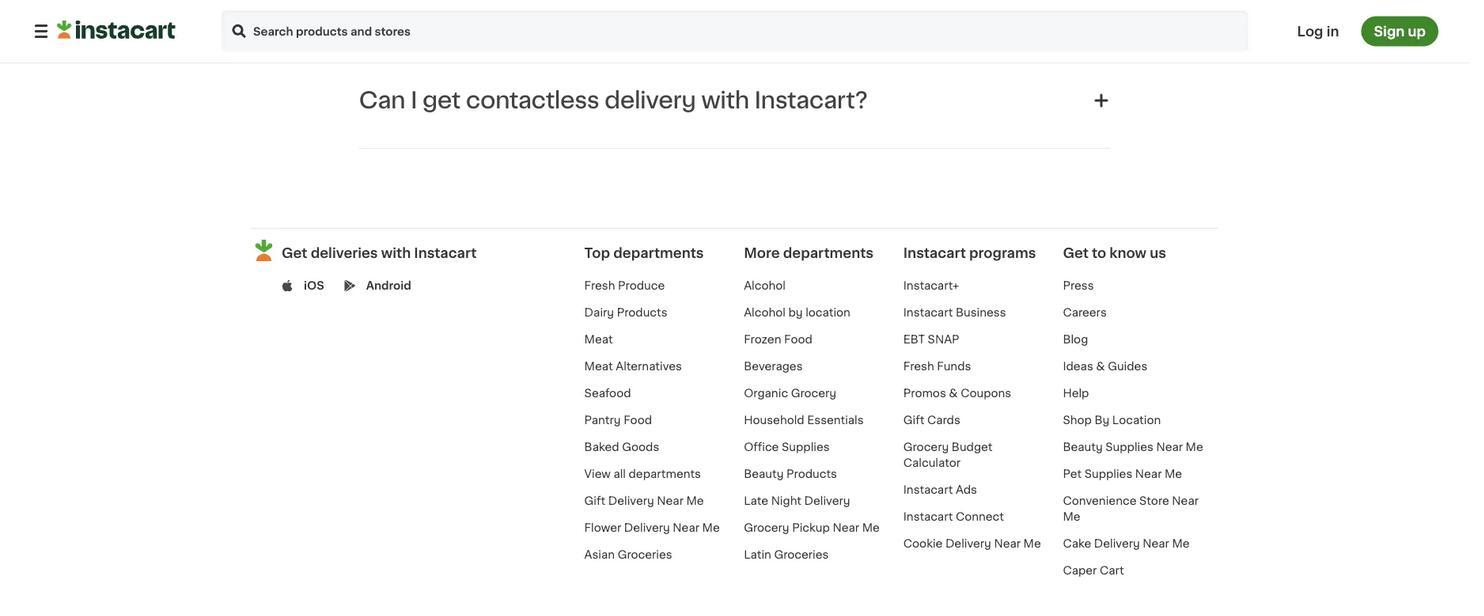 Task type: describe. For each thing, give the bounding box(es) containing it.
i
[[411, 89, 417, 111]]

beauty products
[[744, 468, 837, 480]]

snap
[[928, 334, 960, 345]]

me for grocery pickup near me
[[863, 522, 880, 533]]

gift cards
[[904, 415, 961, 426]]

frozen
[[744, 334, 782, 345]]

more
[[744, 246, 780, 260]]

in
[[1327, 25, 1340, 38]]

produce
[[618, 280, 665, 291]]

beverages
[[744, 361, 803, 372]]

beauty supplies near me link
[[1063, 442, 1204, 453]]

food for frozen food
[[784, 334, 813, 345]]

more departments
[[744, 246, 874, 260]]

convenience
[[1063, 495, 1137, 506]]

ios link
[[304, 278, 324, 294]]

flower
[[585, 522, 622, 533]]

grocery pickup near me link
[[744, 522, 880, 533]]

delivery down view all departments
[[609, 495, 654, 506]]

can i get contactless delivery with instacart?
[[359, 89, 868, 111]]

sign up
[[1375, 25, 1427, 38]]

calculator
[[904, 457, 961, 468]]

asian
[[585, 549, 615, 560]]

frozen food link
[[744, 334, 813, 345]]

pet supplies near me link
[[1063, 468, 1183, 480]]

me for beauty supplies near me
[[1186, 442, 1204, 453]]

cards
[[928, 415, 961, 426]]

household essentials link
[[744, 415, 864, 426]]

pet
[[1063, 468, 1082, 480]]

beauty for beauty supplies near me
[[1063, 442, 1103, 453]]

alcohol by location
[[744, 307, 851, 318]]

all
[[614, 468, 626, 480]]

log in
[[1298, 25, 1340, 38]]

beauty for beauty products
[[744, 468, 784, 480]]

baked goods link
[[585, 442, 660, 453]]

me for gift delivery near me
[[687, 495, 704, 506]]

baked
[[585, 442, 620, 453]]

baked goods
[[585, 442, 660, 453]]

sign up button
[[1362, 16, 1439, 46]]

cake delivery near me link
[[1063, 538, 1190, 549]]

late night delivery link
[[744, 495, 851, 506]]

caper cart
[[1063, 565, 1125, 576]]

groceries for more
[[775, 549, 829, 560]]

flower delivery near me link
[[585, 522, 720, 533]]

ideas & guides link
[[1063, 361, 1148, 372]]

alcohol by location link
[[744, 307, 851, 318]]

near for pet supplies near me
[[1136, 468, 1162, 480]]

gift for gift cards
[[904, 415, 925, 426]]

android play store logo image
[[344, 280, 356, 292]]

near for convenience store near me
[[1173, 495, 1199, 506]]

near for beauty supplies near me
[[1157, 442, 1183, 453]]

can
[[359, 89, 406, 111]]

office supplies link
[[744, 442, 830, 453]]

near for grocery pickup near me
[[833, 522, 860, 533]]

organic
[[744, 388, 789, 399]]

log
[[1298, 25, 1324, 38]]

caper cart link
[[1063, 565, 1125, 576]]

programs
[[970, 246, 1037, 260]]

pantry food link
[[585, 415, 652, 426]]

goods
[[622, 442, 660, 453]]

instacart for instacart business
[[904, 307, 953, 318]]

Search field
[[220, 9, 1250, 53]]

dairy
[[585, 307, 614, 318]]

instacart for instacart ads
[[904, 484, 953, 495]]

android link
[[366, 278, 411, 294]]

coupons
[[961, 388, 1012, 399]]

pickup
[[793, 522, 830, 533]]

departments for top departments
[[614, 246, 704, 260]]

instacart ads link
[[904, 484, 978, 495]]

asian groceries
[[585, 549, 673, 560]]

careers
[[1063, 307, 1107, 318]]

products for dairy products
[[617, 307, 668, 318]]

me for cookie delivery near me
[[1024, 538, 1042, 549]]

cookie delivery near me link
[[904, 538, 1042, 549]]

grocery pickup near me
[[744, 522, 880, 533]]

delivery for get
[[1095, 538, 1141, 549]]

instacart programs
[[904, 246, 1037, 260]]

grocery for grocery budget calculator
[[904, 442, 949, 453]]

latin
[[744, 549, 772, 560]]

blog link
[[1063, 334, 1089, 345]]

gift delivery near me
[[585, 495, 704, 506]]

instacart shopper app logo image
[[251, 237, 277, 263]]

alcohol for alcohol link
[[744, 280, 786, 291]]

us
[[1150, 246, 1167, 260]]

office supplies
[[744, 442, 830, 453]]

flower delivery near me
[[585, 522, 720, 533]]

alcohol link
[[744, 280, 786, 291]]

help
[[1063, 388, 1090, 399]]

careers link
[[1063, 307, 1107, 318]]

instacart+
[[904, 280, 960, 291]]

night
[[772, 495, 802, 506]]

fresh for fresh funds
[[904, 361, 935, 372]]

organic grocery
[[744, 388, 837, 399]]

can i get contactless delivery with instacart? button
[[359, 72, 1111, 129]]

log in button
[[1293, 16, 1345, 46]]

by
[[789, 307, 803, 318]]

ios
[[304, 280, 324, 291]]

alcohol for alcohol by location
[[744, 307, 786, 318]]

fresh funds
[[904, 361, 972, 372]]

cookie delivery near me
[[904, 538, 1042, 549]]

food for pantry food
[[624, 415, 652, 426]]

deliveries
[[311, 246, 378, 260]]

ebt snap
[[904, 334, 960, 345]]

instacart for instacart programs
[[904, 246, 966, 260]]

funds
[[937, 361, 972, 372]]



Task type: vqa. For each thing, say whether or not it's contained in the screenshot.


Task type: locate. For each thing, give the bounding box(es) containing it.
near down location
[[1157, 442, 1183, 453]]

me
[[1186, 442, 1204, 453], [1165, 468, 1183, 480], [687, 495, 704, 506], [1063, 511, 1081, 522], [703, 522, 720, 533], [863, 522, 880, 533], [1024, 538, 1042, 549], [1173, 538, 1190, 549]]

2 vertical spatial grocery
[[744, 522, 790, 533]]

pantry
[[585, 415, 621, 426]]

late night delivery
[[744, 495, 851, 506]]

products for beauty products
[[787, 468, 837, 480]]

0 horizontal spatial gift
[[585, 495, 606, 506]]

&
[[1097, 361, 1106, 372], [949, 388, 958, 399]]

me for convenience store near me
[[1063, 511, 1081, 522]]

1 vertical spatial grocery
[[904, 442, 949, 453]]

shop by location link
[[1063, 415, 1161, 426]]

location
[[1113, 415, 1161, 426]]

gift delivery near me link
[[585, 495, 704, 506]]

grocery budget calculator
[[904, 442, 993, 468]]

0 vertical spatial fresh
[[585, 280, 615, 291]]

delivery down connect
[[946, 538, 992, 549]]

meat for meat alternatives
[[585, 361, 613, 372]]

delivery up "grocery pickup near me"
[[805, 495, 851, 506]]

near up store
[[1136, 468, 1162, 480]]

1 horizontal spatial groceries
[[775, 549, 829, 560]]

grocery inside grocery budget calculator
[[904, 442, 949, 453]]

& for ideas
[[1097, 361, 1106, 372]]

gift for gift delivery near me
[[585, 495, 606, 506]]

0 vertical spatial meat
[[585, 334, 613, 345]]

0 horizontal spatial fresh
[[585, 280, 615, 291]]

delivery up cart
[[1095, 538, 1141, 549]]

open main menu image
[[32, 22, 51, 41]]

groceries
[[618, 549, 673, 560], [775, 549, 829, 560]]

departments for more departments
[[783, 246, 874, 260]]

products down produce
[[617, 307, 668, 318]]

beauty products link
[[744, 468, 837, 480]]

1 vertical spatial gift
[[585, 495, 606, 506]]

supplies up convenience
[[1085, 468, 1133, 480]]

meat link
[[585, 334, 613, 345]]

0 vertical spatial &
[[1097, 361, 1106, 372]]

groceries down pickup
[[775, 549, 829, 560]]

business
[[956, 307, 1007, 318]]

1 vertical spatial products
[[787, 468, 837, 480]]

instacart
[[414, 246, 477, 260], [904, 246, 966, 260], [904, 307, 953, 318], [904, 484, 953, 495], [904, 511, 953, 522]]

beverages link
[[744, 361, 803, 372]]

meat
[[585, 334, 613, 345], [585, 361, 613, 372]]

2 horizontal spatial grocery
[[904, 442, 949, 453]]

pantry food
[[585, 415, 652, 426]]

alcohol
[[744, 280, 786, 291], [744, 307, 786, 318]]

grocery up household essentials
[[791, 388, 837, 399]]

2 groceries from the left
[[775, 549, 829, 560]]

1 vertical spatial food
[[624, 415, 652, 426]]

0 vertical spatial products
[[617, 307, 668, 318]]

cake
[[1063, 538, 1092, 549]]

me for flower delivery near me
[[703, 522, 720, 533]]

me for pet supplies near me
[[1165, 468, 1183, 480]]

by
[[1095, 415, 1110, 426]]

departments up gift delivery near me at left
[[629, 468, 701, 480]]

organic grocery link
[[744, 388, 837, 399]]

0 horizontal spatial beauty
[[744, 468, 784, 480]]

press
[[1063, 280, 1094, 291]]

1 horizontal spatial beauty
[[1063, 442, 1103, 453]]

near for flower delivery near me
[[673, 522, 700, 533]]

instacart ads
[[904, 484, 978, 495]]

alternatives
[[616, 361, 682, 372]]

caper
[[1063, 565, 1097, 576]]

0 horizontal spatial &
[[949, 388, 958, 399]]

1 vertical spatial beauty
[[744, 468, 784, 480]]

0 vertical spatial beauty
[[1063, 442, 1103, 453]]

with up android
[[381, 246, 411, 260]]

ideas & guides
[[1063, 361, 1148, 372]]

departments up the location
[[783, 246, 874, 260]]

ios app store logo image
[[282, 280, 294, 292]]

near down gift delivery near me at left
[[673, 522, 700, 533]]

instacart connect link
[[904, 511, 1005, 522]]

fresh for fresh produce
[[585, 280, 615, 291]]

1 alcohol from the top
[[744, 280, 786, 291]]

beauty down shop
[[1063, 442, 1103, 453]]

android
[[366, 280, 411, 291]]

grocery budget calculator link
[[904, 442, 993, 468]]

delivery for instacart
[[946, 538, 992, 549]]

1 horizontal spatial gift
[[904, 415, 925, 426]]

1 horizontal spatial grocery
[[791, 388, 837, 399]]

near up flower delivery near me link
[[657, 495, 684, 506]]

get for get to know us
[[1063, 246, 1089, 260]]

near for cookie delivery near me
[[995, 538, 1021, 549]]

fresh down ebt
[[904, 361, 935, 372]]

with down search field
[[702, 89, 750, 111]]

dairy products link
[[585, 307, 668, 318]]

1 get from the left
[[282, 246, 308, 260]]

supplies for departments
[[782, 442, 830, 453]]

1 horizontal spatial food
[[784, 334, 813, 345]]

food up "goods"
[[624, 415, 652, 426]]

1 horizontal spatial products
[[787, 468, 837, 480]]

1 meat from the top
[[585, 334, 613, 345]]

get to know us
[[1063, 246, 1167, 260]]

instacart for instacart connect
[[904, 511, 953, 522]]

instacart business
[[904, 307, 1007, 318]]

& right ideas at the bottom right
[[1097, 361, 1106, 372]]

meat down dairy
[[585, 334, 613, 345]]

1 horizontal spatial &
[[1097, 361, 1106, 372]]

late
[[744, 495, 769, 506]]

2 get from the left
[[1063, 246, 1089, 260]]

top departments
[[585, 246, 704, 260]]

& for promos
[[949, 388, 958, 399]]

None search field
[[220, 9, 1250, 53]]

departments up produce
[[614, 246, 704, 260]]

gift down 'promos'
[[904, 415, 925, 426]]

grocery up calculator
[[904, 442, 949, 453]]

& down funds
[[949, 388, 958, 399]]

meat for meat link
[[585, 334, 613, 345]]

fresh up dairy
[[585, 280, 615, 291]]

cart
[[1100, 565, 1125, 576]]

products up late night delivery
[[787, 468, 837, 480]]

1 vertical spatial with
[[381, 246, 411, 260]]

budget
[[952, 442, 993, 453]]

with inside dropdown button
[[702, 89, 750, 111]]

near right store
[[1173, 495, 1199, 506]]

supplies for to
[[1106, 442, 1154, 453]]

supplies up pet supplies near me
[[1106, 442, 1154, 453]]

near inside convenience store near me
[[1173, 495, 1199, 506]]

get for get deliveries with instacart
[[282, 246, 308, 260]]

1 vertical spatial alcohol
[[744, 307, 786, 318]]

groceries for top
[[618, 549, 673, 560]]

shop
[[1063, 415, 1092, 426]]

meat alternatives
[[585, 361, 682, 372]]

essentials
[[808, 415, 864, 426]]

1 horizontal spatial get
[[1063, 246, 1089, 260]]

1 vertical spatial meat
[[585, 361, 613, 372]]

0 horizontal spatial grocery
[[744, 522, 790, 533]]

delivery down gift delivery near me at left
[[624, 522, 670, 533]]

dairy products
[[585, 307, 668, 318]]

1 vertical spatial &
[[949, 388, 958, 399]]

0 vertical spatial gift
[[904, 415, 925, 426]]

near for gift delivery near me
[[657, 495, 684, 506]]

location
[[806, 307, 851, 318]]

2 alcohol from the top
[[744, 307, 786, 318]]

sign
[[1375, 25, 1405, 38]]

get left "to"
[[1063, 246, 1089, 260]]

promos
[[904, 388, 947, 399]]

convenience store near me link
[[1063, 495, 1199, 522]]

fresh produce link
[[585, 280, 665, 291]]

near down store
[[1143, 538, 1170, 549]]

instacart home image
[[57, 20, 176, 39]]

grocery
[[791, 388, 837, 399], [904, 442, 949, 453], [744, 522, 790, 533]]

beauty down office
[[744, 468, 784, 480]]

fresh funds link
[[904, 361, 972, 372]]

0 horizontal spatial products
[[617, 307, 668, 318]]

0 horizontal spatial get
[[282, 246, 308, 260]]

1 horizontal spatial fresh
[[904, 361, 935, 372]]

beauty supplies near me
[[1063, 442, 1204, 453]]

delivery for top
[[624, 522, 670, 533]]

office
[[744, 442, 779, 453]]

alcohol down more
[[744, 280, 786, 291]]

seafood link
[[585, 388, 631, 399]]

0 horizontal spatial food
[[624, 415, 652, 426]]

asian groceries link
[[585, 549, 673, 560]]

store
[[1140, 495, 1170, 506]]

get
[[282, 246, 308, 260], [1063, 246, 1089, 260]]

gift down view
[[585, 495, 606, 506]]

1 groceries from the left
[[618, 549, 673, 560]]

food
[[784, 334, 813, 345], [624, 415, 652, 426]]

grocery for grocery pickup near me
[[744, 522, 790, 533]]

0 vertical spatial with
[[702, 89, 750, 111]]

ebt snap link
[[904, 334, 960, 345]]

near right pickup
[[833, 522, 860, 533]]

0 horizontal spatial groceries
[[618, 549, 673, 560]]

view
[[585, 468, 611, 480]]

gift
[[904, 415, 925, 426], [585, 495, 606, 506]]

get right instacart shopper app logo
[[282, 246, 308, 260]]

near down connect
[[995, 538, 1021, 549]]

fresh produce
[[585, 280, 665, 291]]

household
[[744, 415, 805, 426]]

me for cake delivery near me
[[1173, 538, 1190, 549]]

0 vertical spatial food
[[784, 334, 813, 345]]

meat down meat link
[[585, 361, 613, 372]]

1 horizontal spatial with
[[702, 89, 750, 111]]

instacart?
[[755, 89, 868, 111]]

groceries down flower delivery near me link
[[618, 549, 673, 560]]

promos & coupons link
[[904, 388, 1012, 399]]

get deliveries with instacart
[[282, 246, 477, 260]]

me inside convenience store near me
[[1063, 511, 1081, 522]]

alcohol down alcohol link
[[744, 307, 786, 318]]

0 horizontal spatial with
[[381, 246, 411, 260]]

1 vertical spatial fresh
[[904, 361, 935, 372]]

near
[[1157, 442, 1183, 453], [1136, 468, 1162, 480], [657, 495, 684, 506], [1173, 495, 1199, 506], [673, 522, 700, 533], [833, 522, 860, 533], [995, 538, 1021, 549], [1143, 538, 1170, 549]]

0 vertical spatial alcohol
[[744, 280, 786, 291]]

0 vertical spatial grocery
[[791, 388, 837, 399]]

supplies down the household essentials link
[[782, 442, 830, 453]]

beauty
[[1063, 442, 1103, 453], [744, 468, 784, 480]]

delivery
[[605, 89, 696, 111]]

near for cake delivery near me
[[1143, 538, 1170, 549]]

ebt
[[904, 334, 925, 345]]

to
[[1092, 246, 1107, 260]]

grocery up latin
[[744, 522, 790, 533]]

food down alcohol by location link
[[784, 334, 813, 345]]

view all departments link
[[585, 468, 701, 480]]

2 meat from the top
[[585, 361, 613, 372]]

fresh
[[585, 280, 615, 291], [904, 361, 935, 372]]



